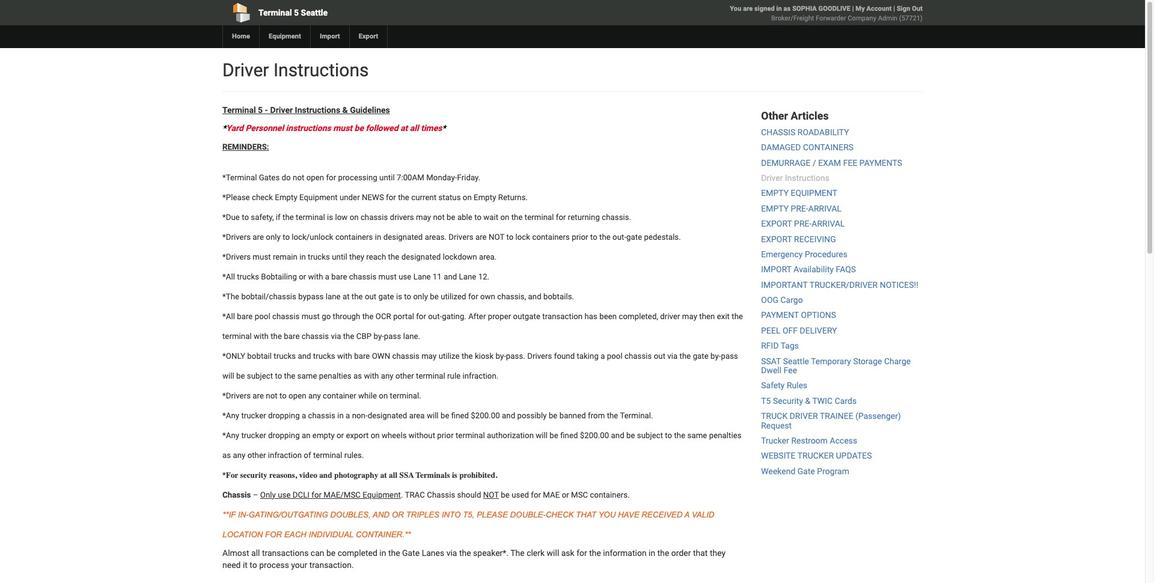 Task type: vqa. For each thing, say whether or not it's contained in the screenshot.
the Search related to Search
no



Task type: locate. For each thing, give the bounding box(es) containing it.
any up "for"
[[233, 451, 246, 460]]

1 vertical spatial any
[[226, 431, 239, 440]]

any inside "any trucker dropping an empty or export on wheels without prior terminal authorization will be fined $200.00 and be subject to the same penalties as any other infraction of terminal rules."
[[233, 451, 246, 460]]

open up an
[[289, 391, 306, 400]]

2 horizontal spatial is
[[452, 471, 458, 480]]

2 vertical spatial or
[[562, 491, 569, 500]]

0 horizontal spatial the
[[226, 292, 239, 301]]

1 horizontal spatial penalties
[[710, 431, 742, 440]]

and inside "any trucker dropping an empty or export on wheels without prior terminal authorization will be fined $200.00 and be subject to the same penalties as any other infraction of terminal rules."
[[611, 431, 625, 440]]

with up while
[[364, 372, 379, 381]]

as inside you are signed in as sophia goodlive | my account | sign out broker/freight forwarder company admin (57721)
[[784, 5, 791, 13]]

trucker for any trucker dropping a chassis in a non-designated area will be fined $200.00 and possibly be banned from the terminal.
[[241, 411, 266, 420]]

received
[[642, 511, 683, 520]]

all for times
[[410, 123, 419, 133]]

for right "news"
[[386, 193, 396, 202]]

are inside you are signed in as sophia goodlive | my account | sign out broker/freight forwarder company admin (57721)
[[744, 5, 753, 13]]

terminal.
[[620, 411, 654, 420]]

photography
[[334, 471, 378, 480]]

0 vertical spatial any
[[381, 372, 394, 381]]

ssat seattle temporary storage charge dwell fee link
[[762, 356, 911, 375]]

5 for -
[[258, 105, 263, 115]]

is left low
[[327, 213, 333, 222]]

other inside "any trucker dropping an empty or export on wheels without prior terminal authorization will be fined $200.00 and be subject to the same penalties as any other infraction of terminal rules."
[[248, 451, 266, 460]]

gating.
[[442, 312, 467, 321]]

seattle inside terminal 5 seattle link
[[301, 8, 328, 17]]

gate
[[798, 467, 816, 476], [402, 548, 420, 558]]

terminal inside the only bobtail trucks and trucks with bare own chassis may utilize the kiosk by-pass. drivers found taking a pool chassis out via the gate by-pass will be subject to the same penalties as with any other terminal rule infraction.
[[416, 372, 446, 381]]

or
[[392, 511, 404, 520]]

company
[[848, 14, 877, 22]]

gate left lanes
[[402, 548, 420, 558]]

1 horizontal spatial subject
[[637, 431, 663, 440]]

lane left 12.
[[459, 272, 477, 281]]

in right information
[[649, 548, 656, 558]]

1 vertical spatial prior
[[437, 431, 454, 440]]

1 containers from the left
[[336, 233, 373, 242]]

equipment up low
[[300, 193, 338, 202]]

1 horizontal spatial until
[[380, 173, 395, 182]]

0 horizontal spatial other
[[248, 451, 266, 460]]

with up bobtail
[[254, 332, 269, 341]]

1 dropping from the top
[[268, 411, 300, 420]]

have
[[618, 511, 640, 520]]

dropping for an
[[268, 431, 300, 440]]

your
[[291, 560, 308, 570]]

out up ocr
[[365, 292, 377, 301]]

*drivers
[[223, 391, 251, 400]]

able
[[458, 213, 473, 222]]

bobtail
[[247, 352, 272, 361]]

cards
[[835, 396, 857, 406]]

all up only
[[226, 312, 235, 321]]

pass left lane.
[[384, 332, 401, 341]]

may left utilize
[[422, 352, 437, 361]]

1 all from the top
[[226, 272, 235, 281]]

penalties inside the only bobtail trucks and trucks with bare own chassis may utilize the kiosk by-pass. drivers found taking a pool chassis out via the gate by-pass will be subject to the same penalties as with any other terminal rule infraction.
[[319, 372, 352, 381]]

are
[[744, 5, 753, 13], [253, 233, 264, 242], [476, 233, 487, 242], [253, 391, 264, 400]]

any for any trucker dropping an empty or export on wheels without prior terminal authorization will be fined $200.00 and be subject to the same penalties as any other infraction of terminal rules.
[[226, 431, 239, 440]]

reminders:
[[223, 143, 269, 152]]

individual
[[309, 530, 354, 539]]

5 left -
[[258, 105, 263, 115]]

ssa
[[400, 471, 414, 480]]

terminal down 'any trucker dropping a chassis in a non-designated area will be fined $200.00 and possibly be banned from the terminal.'
[[456, 431, 485, 440]]

as up broker/freight
[[784, 5, 791, 13]]

1 any from the top
[[226, 411, 239, 420]]

prior down 'any trucker dropping a chassis in a non-designated area will be fined $200.00 and possibly be banned from the terminal.'
[[437, 431, 454, 440]]

infraction
[[268, 451, 302, 460]]

completed
[[338, 548, 378, 558]]

0 horizontal spatial pass
[[384, 332, 401, 341]]

other
[[762, 109, 789, 122]]

.
[[401, 491, 403, 500]]

gate up ocr
[[379, 292, 394, 301]]

1 horizontal spatial empty
[[474, 193, 497, 202]]

2 horizontal spatial as
[[784, 5, 791, 13]]

areas.
[[425, 233, 447, 242]]

open for not
[[307, 173, 324, 182]]

through
[[333, 312, 361, 321]]

0 horizontal spatial or
[[299, 272, 306, 281]]

0 horizontal spatial penalties
[[319, 372, 352, 381]]

$200.00 up "any trucker dropping an empty or export on wheels without prior terminal authorization will be fined $200.00 and be subject to the same penalties as any other infraction of terminal rules."
[[471, 411, 500, 420]]

$200.00 down from
[[580, 431, 609, 440]]

2 horizontal spatial gate
[[693, 352, 709, 361]]

chassis down *please check empty equipment under news for the current status on empty returns.
[[361, 213, 388, 222]]

container.**
[[356, 530, 411, 539]]

& up * yard personnel instructions must be followed at all times *
[[343, 105, 348, 115]]

0 horizontal spatial 5
[[258, 105, 263, 115]]

1 vertical spatial out
[[654, 352, 666, 361]]

seattle
[[301, 8, 328, 17], [783, 356, 810, 366]]

wheels
[[382, 431, 407, 440]]

only down if
[[266, 233, 281, 242]]

terminal
[[296, 213, 325, 222], [525, 213, 554, 222], [223, 332, 252, 341], [416, 372, 446, 381], [456, 431, 485, 440], [313, 451, 343, 460]]

1 vertical spatial empty
[[762, 204, 789, 213]]

0 horizontal spatial |
[[853, 5, 854, 13]]

may left 'then'
[[683, 312, 698, 321]]

0 vertical spatial not
[[489, 233, 505, 242]]

1 vertical spatial pool
[[607, 352, 623, 361]]

chassis.
[[602, 213, 632, 222]]

1 vertical spatial &
[[806, 396, 811, 406]]

fined up "any trucker dropping an empty or export on wheels without prior terminal authorization will be fined $200.00 and be subject to the same penalties as any other infraction of terminal rules."
[[452, 411, 469, 420]]

at right lane
[[343, 292, 350, 301]]

terminal.
[[390, 391, 421, 400]]

all inside all bare pool chassis must go through the ocr portal for out-gating. after proper outgate transaction has been completed, driver may then exit the terminal with the bare chassis via the cbp by-pass lane.
[[226, 312, 235, 321]]

by- inside all bare pool chassis must go through the ocr portal for out-gating. after proper outgate transaction has been completed, driver may then exit the terminal with the bare chassis via the cbp by-pass lane.
[[374, 332, 384, 341]]

they inside almost all transactions can be completed in the gate lanes via the speaker*. the clerk will ask for the information in the order that they need it to process your transaction.
[[710, 548, 726, 558]]

subject down terminal.
[[637, 431, 663, 440]]

as inside the only bobtail trucks and trucks with bare own chassis may utilize the kiosk by-pass. drivers found taking a pool chassis out via the gate by-pass will be subject to the same penalties as with any other terminal rule infraction.
[[354, 372, 362, 381]]

2 vertical spatial equipment
[[363, 491, 401, 500]]

be left used
[[501, 491, 510, 500]]

at for followed
[[401, 123, 408, 133]]

use right only
[[278, 491, 291, 500]]

to inside "any trucker dropping an empty or export on wheels without prior terminal authorization will be fined $200.00 and be subject to the same penalties as any other infraction of terminal rules."
[[665, 431, 673, 440]]

not
[[489, 233, 505, 242], [483, 491, 499, 500]]

arrival down equipment
[[809, 204, 842, 213]]

or up bypass
[[299, 272, 306, 281]]

container
[[323, 391, 357, 400]]

chassis down *drivers are not to open any container while on terminal.
[[308, 411, 336, 420]]

same inside the only bobtail trucks and trucks with bare own chassis may utilize the kiosk by-pass. drivers found taking a pool chassis out via the gate by-pass will be subject to the same penalties as with any other terminal rule infraction.
[[297, 372, 317, 381]]

t5 security & twic cards link
[[762, 396, 857, 406]]

in
[[777, 5, 782, 13], [375, 233, 382, 242], [300, 252, 306, 262], [338, 411, 344, 420], [380, 548, 386, 558], [649, 548, 656, 558]]

0 vertical spatial pool
[[255, 312, 270, 321]]

1 vertical spatial as
[[354, 372, 362, 381]]

0 vertical spatial not
[[293, 173, 305, 182]]

1 horizontal spatial the
[[511, 548, 525, 558]]

1 horizontal spatial |
[[894, 5, 896, 13]]

fee
[[784, 366, 798, 375]]

1 vertical spatial driver
[[270, 105, 293, 115]]

to inside the only bobtail trucks and trucks with bare own chassis may utilize the kiosk by-pass. drivers found taking a pool chassis out via the gate by-pass will be subject to the same penalties as with any other terminal rule infraction.
[[275, 372, 282, 381]]

1 horizontal spatial gate
[[627, 233, 642, 242]]

open
[[307, 173, 324, 182], [289, 391, 306, 400]]

infraction.
[[463, 372, 499, 381]]

1 horizontal spatial lane
[[459, 272, 477, 281]]

11
[[433, 272, 442, 281]]

in-
[[238, 511, 249, 520]]

2 vertical spatial as
[[223, 451, 231, 460]]

trucker down *drivers
[[241, 411, 266, 420]]

driver inside "other articles chassis roadability damaged containers demurrage / exam fee payments driver instructions empty equipment empty pre-arrival export pre-arrival export receiving emergency procedures import availability faqs important trucker/driver notices!! oog cargo payment options peel off delivery rfid tags ssat seattle temporary storage charge dwell fee safety rules t5 security & twic cards truck driver trainee (passenger) request trucker restroom access website trucker updates weekend gate program"
[[762, 173, 783, 183]]

0 horizontal spatial empty
[[275, 193, 298, 202]]

2 vertical spatial gate
[[693, 352, 709, 361]]

after
[[469, 312, 486, 321]]

only bobtail trucks and trucks with bare own chassis may utilize the kiosk by-pass. drivers found taking a pool chassis out via the gate by-pass will be subject to the same penalties as with any other terminal rule infraction.
[[223, 352, 739, 381]]

is right terminals on the left of the page
[[452, 471, 458, 480]]

taking
[[577, 352, 599, 361]]

0 vertical spatial out-
[[613, 233, 627, 242]]

1 horizontal spatial &
[[806, 396, 811, 406]]

2 all from the top
[[226, 312, 235, 321]]

will
[[223, 372, 234, 381], [427, 411, 439, 420], [536, 431, 548, 440], [547, 548, 560, 558]]

other inside the only bobtail trucks and trucks with bare own chassis may utilize the kiosk by-pass. drivers found taking a pool chassis out via the gate by-pass will be subject to the same penalties as with any other terminal rule infraction.
[[396, 372, 414, 381]]

containers
[[336, 233, 373, 242], [533, 233, 570, 242]]

gate inside almost all transactions can be completed in the gate lanes via the speaker*. the clerk will ask for the information in the order that they need it to process your transaction.
[[402, 548, 420, 558]]

other up security
[[248, 451, 266, 460]]

0 horizontal spatial lane
[[414, 272, 431, 281]]

via inside almost all transactions can be completed in the gate lanes via the speaker*. the clerk will ask for the information in the order that they need it to process your transaction.
[[447, 548, 457, 558]]

in inside you are signed in as sophia goodlive | my account | sign out broker/freight forwarder company admin (57721)
[[777, 5, 782, 13]]

for inside all bare pool chassis must go through the ocr portal for out-gating. after proper outgate transaction has been completed, driver may then exit the terminal with the bare chassis via the cbp by-pass lane.
[[416, 312, 426, 321]]

will inside the only bobtail trucks and trucks with bare own chassis may utilize the kiosk by-pass. drivers found taking a pool chassis out via the gate by-pass will be subject to the same penalties as with any other terminal rule infraction.
[[223, 372, 234, 381]]

import link
[[310, 25, 349, 48]]

pool inside the only bobtail trucks and trucks with bare own chassis may utilize the kiosk by-pass. drivers found taking a pool chassis out via the gate by-pass will be subject to the same penalties as with any other terminal rule infraction.
[[607, 352, 623, 361]]

1 vertical spatial all
[[226, 312, 235, 321]]

0 horizontal spatial subject
[[247, 372, 273, 381]]

oog
[[762, 295, 779, 305]]

$200.00 inside "any trucker dropping an empty or export on wheels without prior terminal authorization will be fined $200.00 and be subject to the same penalties as any other infraction of terminal rules."
[[580, 431, 609, 440]]

trucker inside "any trucker dropping an empty or export on wheels without prior terminal authorization will be fined $200.00 and be subject to the same penalties as any other infraction of terminal rules."
[[241, 431, 266, 440]]

0 vertical spatial instructions
[[274, 60, 369, 81]]

instructions inside "other articles chassis roadability damaged containers demurrage / exam fee payments driver instructions empty equipment empty pre-arrival export pre-arrival export receiving emergency procedures import availability faqs important trucker/driver notices!! oog cargo payment options peel off delivery rfid tags ssat seattle temporary storage charge dwell fee safety rules t5 security & twic cards truck driver trainee (passenger) request trucker restroom access website trucker updates weekend gate program"
[[785, 173, 830, 183]]

important
[[762, 280, 808, 290]]

1 export from the top
[[762, 219, 792, 229]]

a right taking
[[601, 352, 605, 361]]

forwarder
[[816, 14, 847, 22]]

2 horizontal spatial driver
[[762, 173, 783, 183]]

until up *please check empty equipment under news for the current status on empty returns.
[[380, 173, 395, 182]]

1 horizontal spatial out
[[654, 352, 666, 361]]

bobtail/chassis
[[241, 292, 296, 301]]

5 for seattle
[[294, 8, 299, 17]]

1 vertical spatial dropping
[[268, 431, 300, 440]]

0 horizontal spatial gate
[[379, 292, 394, 301]]

0 vertical spatial seattle
[[301, 8, 328, 17]]

0 vertical spatial gate
[[627, 233, 642, 242]]

at for photography
[[380, 471, 387, 480]]

0 vertical spatial export
[[762, 219, 792, 229]]

gate
[[627, 233, 642, 242], [379, 292, 394, 301], [693, 352, 709, 361]]

2 trucker from the top
[[241, 431, 266, 440]]

account
[[867, 5, 892, 13]]

lane left 11
[[414, 272, 431, 281]]

terminal up only
[[223, 332, 252, 341]]

equipment down terminal 5 seattle
[[269, 32, 301, 40]]

0 horizontal spatial not
[[266, 391, 278, 400]]

terminal for terminal 5 - driver instructions & guidelines
[[223, 105, 256, 115]]

empty down do at left
[[275, 193, 298, 202]]

same
[[297, 372, 317, 381], [688, 431, 708, 440]]

1 vertical spatial or
[[337, 431, 344, 440]]

will left "ask"
[[547, 548, 560, 558]]

dropping inside "any trucker dropping an empty or export on wheels without prior terminal authorization will be fined $200.00 and be subject to the same penalties as any other infraction of terminal rules."
[[268, 431, 300, 440]]

0 vertical spatial 5
[[294, 8, 299, 17]]

equipment up and
[[363, 491, 401, 500]]

0 vertical spatial at
[[401, 123, 408, 133]]

msc
[[571, 491, 588, 500]]

| left sign
[[894, 5, 896, 13]]

1 vertical spatial at
[[343, 292, 350, 301]]

seattle inside "other articles chassis roadability damaged containers demurrage / exam fee payments driver instructions empty equipment empty pre-arrival export pre-arrival export receiving emergency procedures import availability faqs important trucker/driver notices!! oog cargo payment options peel off delivery rfid tags ssat seattle temporary storage charge dwell fee safety rules t5 security & twic cards truck driver trainee (passenger) request trucker restroom access website trucker updates weekend gate program"
[[783, 356, 810, 366]]

be up *drivers
[[236, 372, 245, 381]]

2 lane from the left
[[459, 272, 477, 281]]

are right the you
[[744, 5, 753, 13]]

are down safety,
[[253, 233, 264, 242]]

my
[[856, 5, 865, 13]]

as up while
[[354, 372, 362, 381]]

faqs
[[836, 265, 857, 274]]

open for to
[[289, 391, 306, 400]]

all for all bare pool chassis must go through the ocr portal for out-gating. after proper outgate transaction has been completed, driver may then exit the terminal with the bare chassis via the cbp by-pass lane.
[[226, 312, 235, 321]]

will down possibly
[[536, 431, 548, 440]]

0 horizontal spatial via
[[331, 332, 341, 341]]

valid
[[692, 511, 715, 520]]

other up terminal.
[[396, 372, 414, 381]]

dropping
[[268, 411, 300, 420], [268, 431, 300, 440]]

personnel
[[246, 123, 284, 133]]

are for you are signed in as sophia goodlive | my account | sign out broker/freight forwarder company admin (57721)
[[744, 5, 753, 13]]

*
[[223, 123, 226, 133], [442, 123, 446, 133], [223, 213, 226, 222], [223, 233, 226, 242], [223, 252, 226, 262], [223, 272, 226, 281], [223, 292, 226, 301], [223, 312, 226, 321], [223, 352, 226, 361], [223, 411, 226, 420], [223, 431, 226, 440], [223, 471, 226, 480]]

empty
[[762, 188, 789, 198], [762, 204, 789, 213]]

all left ssa
[[389, 471, 398, 480]]

1 vertical spatial arrival
[[812, 219, 845, 229]]

1 horizontal spatial fined
[[561, 431, 578, 440]]

until up all trucks bobtailing or with a bare chassis must use lane 11 and lane 12.
[[332, 252, 347, 262]]

may down current
[[416, 213, 431, 222]]

of
[[304, 451, 311, 460]]

if
[[276, 213, 281, 222]]

clerk
[[527, 548, 545, 558]]

by- right the kiosk
[[496, 352, 506, 361]]

any
[[381, 372, 394, 381], [308, 391, 321, 400], [233, 451, 246, 460]]

reasons,
[[269, 471, 297, 480]]

not right *drivers
[[266, 391, 278, 400]]

only
[[260, 491, 276, 500]]

from
[[588, 411, 605, 420]]

and down terminal.
[[611, 431, 625, 440]]

1 horizontal spatial use
[[399, 272, 412, 281]]

the inside almost all transactions can be completed in the gate lanes via the speaker*. the clerk will ask for the information in the order that they need it to process your transaction.
[[511, 548, 525, 558]]

gate inside "other articles chassis roadability damaged containers demurrage / exam fee payments driver instructions empty equipment empty pre-arrival export pre-arrival export receiving emergency procedures import availability faqs important trucker/driver notices!! oog cargo payment options peel off delivery rfid tags ssat seattle temporary storage charge dwell fee safety rules t5 security & twic cards truck driver trainee (passenger) request trucker restroom access website trucker updates weekend gate program"
[[798, 467, 816, 476]]

the bobtail/chassis bypass lane at the out gate is to only be utilized for own chassis, and bobtails.
[[226, 292, 574, 301]]

terminal up equipment link
[[259, 8, 292, 17]]

the
[[226, 292, 239, 301], [511, 548, 525, 558]]

may inside all bare pool chassis must go through the ocr portal for out-gating. after proper outgate transaction has been completed, driver may then exit the terminal with the bare chassis via the cbp by-pass lane.
[[683, 312, 698, 321]]

empty up empty pre-arrival link
[[762, 188, 789, 198]]

possibly
[[518, 411, 547, 420]]

0 horizontal spatial pool
[[255, 312, 270, 321]]

driver right -
[[270, 105, 293, 115]]

seattle down tags
[[783, 356, 810, 366]]

0 vertical spatial &
[[343, 105, 348, 115]]

any up "for"
[[226, 431, 239, 440]]

bare inside the only bobtail trucks and trucks with bare own chassis may utilize the kiosk by-pass. drivers found taking a pool chassis out via the gate by-pass will be subject to the same penalties as with any other terminal rule infraction.
[[354, 352, 370, 361]]

0 horizontal spatial &
[[343, 105, 348, 115]]

out- inside all bare pool chassis must go through the ocr portal for out-gating. after proper outgate transaction has been completed, driver may then exit the terminal with the bare chassis via the cbp by-pass lane.
[[428, 312, 442, 321]]

a inside the only bobtail trucks and trucks with bare own chassis may utilize the kiosk by-pass. drivers found taking a pool chassis out via the gate by-pass will be subject to the same penalties as with any other terminal rule infraction.
[[601, 352, 605, 361]]

news
[[362, 193, 384, 202]]

2 horizontal spatial at
[[401, 123, 408, 133]]

will down only
[[223, 372, 234, 381]]

lane
[[414, 272, 431, 281], [459, 272, 477, 281]]

0 vertical spatial out
[[365, 292, 377, 301]]

1 vertical spatial only
[[413, 292, 428, 301]]

chassis down terminals on the left of the page
[[427, 491, 455, 500]]

1 vertical spatial subject
[[637, 431, 663, 440]]

7:00am
[[397, 173, 425, 182]]

0 vertical spatial all
[[226, 272, 235, 281]]

all right the almost
[[251, 548, 260, 558]]

0 horizontal spatial seattle
[[301, 8, 328, 17]]

trucker/driver
[[810, 280, 878, 290]]

chassis down go
[[302, 332, 329, 341]]

pre- down empty equipment link
[[791, 204, 809, 213]]

2 vertical spatial driver
[[762, 173, 783, 183]]

0 horizontal spatial until
[[332, 252, 347, 262]]

pass down exit
[[721, 352, 739, 361]]

any for any trucker dropping a chassis in a non-designated area will be fined $200.00 and possibly be banned from the terminal.
[[226, 411, 239, 420]]

2 any from the top
[[226, 431, 239, 440]]

import
[[762, 265, 792, 274]]

0 vertical spatial any
[[226, 411, 239, 420]]

instructions down import link
[[274, 60, 369, 81]]

instructions up instructions
[[295, 105, 340, 115]]

2 horizontal spatial any
[[381, 372, 394, 381]]

0 vertical spatial or
[[299, 272, 306, 281]]

not for are
[[489, 233, 505, 242]]

pass inside the only bobtail trucks and trucks with bare own chassis may utilize the kiosk by-pass. drivers found taking a pool chassis out via the gate by-pass will be subject to the same penalties as with any other terminal rule infraction.
[[721, 352, 739, 361]]

equipment
[[269, 32, 301, 40], [300, 193, 338, 202], [363, 491, 401, 500]]

2 vertical spatial instructions
[[785, 173, 830, 183]]

low
[[335, 213, 348, 222]]

1 trucker from the top
[[241, 411, 266, 420]]

not for should
[[483, 491, 499, 500]]

at
[[401, 123, 408, 133], [343, 292, 350, 301], [380, 471, 387, 480]]

may inside the only bobtail trucks and trucks with bare own chassis may utilize the kiosk by-pass. drivers found taking a pool chassis out via the gate by-pass will be subject to the same penalties as with any other terminal rule infraction.
[[422, 352, 437, 361]]

drivers must remain in trucks until they reach the designated lockdown area.
[[226, 252, 497, 262]]

each
[[284, 530, 307, 539]]

subject inside "any trucker dropping an empty or export on wheels without prior terminal authorization will be fined $200.00 and be subject to the same penalties as any other infraction of terminal rules."
[[637, 431, 663, 440]]

2 vertical spatial any
[[233, 451, 246, 460]]

$200.00
[[471, 411, 500, 420], [580, 431, 609, 440]]

0 horizontal spatial terminal
[[223, 105, 256, 115]]

designated down the areas.
[[402, 252, 441, 262]]

2 vertical spatial all
[[251, 548, 260, 558]]

2 horizontal spatial all
[[410, 123, 419, 133]]

2 vertical spatial designated
[[368, 411, 407, 420]]

0 vertical spatial $200.00
[[471, 411, 500, 420]]

for right "ask"
[[577, 548, 587, 558]]

driver
[[223, 60, 269, 81], [270, 105, 293, 115], [762, 173, 783, 183]]

subject down bobtail
[[247, 372, 273, 381]]

0 horizontal spatial containers
[[336, 233, 373, 242]]

at right followed
[[401, 123, 408, 133]]

important trucker/driver notices!! link
[[762, 280, 919, 290]]

0 horizontal spatial same
[[297, 372, 317, 381]]

instructions up equipment
[[785, 173, 830, 183]]

on right export
[[371, 431, 380, 440]]

subject inside the only bobtail trucks and trucks with bare own chassis may utilize the kiosk by-pass. drivers found taking a pool chassis out via the gate by-pass will be subject to the same penalties as with any other terminal rule infraction.
[[247, 372, 273, 381]]

terminal up 'yard' on the top left of page
[[223, 105, 256, 115]]

and right 'video'
[[319, 471, 332, 480]]

all for all trucks bobtailing or with a bare chassis must use lane 11 and lane 12.
[[226, 272, 235, 281]]

use up the bobtail/chassis bypass lane at the out gate is to only be utilized for own chassis, and bobtails.
[[399, 272, 412, 281]]

2 dropping from the top
[[268, 431, 300, 440]]

1 horizontal spatial seattle
[[783, 356, 810, 366]]

can
[[311, 548, 324, 558]]

fined inside "any trucker dropping an empty or export on wheels without prior terminal authorization will be fined $200.00 and be subject to the same penalties as any other infraction of terminal rules."
[[561, 431, 578, 440]]

1 horizontal spatial all
[[389, 471, 398, 480]]

trucker for any trucker dropping an empty or export on wheels without prior terminal authorization will be fined $200.00 and be subject to the same penalties as any other infraction of terminal rules.
[[241, 431, 266, 440]]

empty up wait
[[474, 193, 497, 202]]

terminal up lock
[[525, 213, 554, 222]]

by- right cbp
[[374, 332, 384, 341]]

1 vertical spatial terminal
[[223, 105, 256, 115]]

out inside the only bobtail trucks and trucks with bare own chassis may utilize the kiosk by-pass. drivers found taking a pool chassis out via the gate by-pass will be subject to the same penalties as with any other terminal rule infraction.
[[654, 352, 666, 361]]

1 vertical spatial pre-
[[795, 219, 812, 229]]

any inside "any trucker dropping an empty or export on wheels without prior terminal authorization will be fined $200.00 and be subject to the same penalties as any other infraction of terminal rules."
[[226, 431, 239, 440]]

kiosk
[[475, 352, 494, 361]]

1 empty from the left
[[275, 193, 298, 202]]

penalties inside "any trucker dropping an empty or export on wheels without prior terminal authorization will be fined $200.00 and be subject to the same penalties as any other infraction of terminal rules."
[[710, 431, 742, 440]]

the left bobtail/chassis
[[226, 292, 239, 301]]

chassis left –
[[223, 491, 251, 500]]

must left go
[[302, 312, 320, 321]]

1 vertical spatial gate
[[402, 548, 420, 558]]

to
[[242, 213, 249, 222], [475, 213, 482, 222], [283, 233, 290, 242], [507, 233, 514, 242], [591, 233, 598, 242], [404, 292, 412, 301], [275, 372, 282, 381], [280, 391, 287, 400], [665, 431, 673, 440], [250, 560, 257, 570]]

for right portal
[[416, 312, 426, 321]]

open right do at left
[[307, 173, 324, 182]]

1 vertical spatial not
[[483, 491, 499, 500]]

1 horizontal spatial 5
[[294, 8, 299, 17]]

and up *drivers are not to open any container while on terminal.
[[298, 352, 311, 361]]

any left container
[[308, 391, 321, 400]]



Task type: describe. For each thing, give the bounding box(es) containing it.
a left 'non-'
[[346, 411, 350, 420]]

for left the mae
[[531, 491, 541, 500]]

0 vertical spatial prior
[[572, 233, 589, 242]]

will inside "any trucker dropping an empty or export on wheels without prior terminal authorization will be fined $200.00 and be subject to the same penalties as any other infraction of terminal rules."
[[536, 431, 548, 440]]

0 vertical spatial only
[[266, 233, 281, 242]]

terminal for terminal 5 seattle
[[259, 8, 292, 17]]

0 vertical spatial pre-
[[791, 204, 809, 213]]

to inside almost all transactions can be completed in the gate lanes via the speaker*. the clerk will ask for the information in the order that they need it to process your transaction.
[[250, 560, 257, 570]]

for left own
[[468, 292, 479, 301]]

–
[[253, 491, 258, 500]]

2 horizontal spatial not
[[433, 213, 445, 222]]

safety,
[[251, 213, 274, 222]]

completed,
[[619, 312, 659, 321]]

0 horizontal spatial out
[[365, 292, 377, 301]]

remain
[[273, 252, 298, 262]]

1 horizontal spatial not
[[293, 173, 305, 182]]

are for drivers are only to lock/unlock containers in designated areas. drivers are not to lock containers prior to the out-gate pedestals.
[[253, 233, 264, 242]]

used
[[512, 491, 529, 500]]

status
[[439, 193, 461, 202]]

1 horizontal spatial driver
[[270, 105, 293, 115]]

on right low
[[350, 213, 359, 222]]

an
[[302, 431, 311, 440]]

trucks right bobtail
[[274, 352, 296, 361]]

ask
[[562, 548, 575, 558]]

in up reach
[[375, 233, 382, 242]]

be left able on the left top of the page
[[447, 213, 456, 222]]

terminal down the 'empty'
[[313, 451, 343, 460]]

check
[[546, 511, 574, 520]]

go
[[322, 312, 331, 321]]

weekend
[[762, 467, 796, 476]]

1 horizontal spatial is
[[396, 292, 402, 301]]

and up the authorization
[[502, 411, 516, 420]]

1 horizontal spatial out-
[[613, 233, 627, 242]]

chassis down bobtail/chassis
[[272, 312, 300, 321]]

will right 'area'
[[427, 411, 439, 420]]

*drivers are not to open any container while on terminal.
[[223, 391, 421, 400]]

0 vertical spatial designated
[[384, 233, 423, 242]]

export pre-arrival link
[[762, 219, 845, 229]]

be inside the only bobtail trucks and trucks with bare own chassis may utilize the kiosk by-pass. drivers found taking a pool chassis out via the gate by-pass will be subject to the same penalties as with any other terminal rule infraction.
[[236, 372, 245, 381]]

via inside all bare pool chassis must go through the ocr portal for out-gating. after proper outgate transaction has been completed, driver may then exit the terminal with the bare chassis via the cbp by-pass lane.
[[331, 332, 341, 341]]

double-
[[510, 511, 546, 520]]

must left remain
[[253, 252, 271, 262]]

2 | from the left
[[894, 5, 896, 13]]

chassis down drivers must remain in trucks until they reach the designated lockdown area.
[[349, 272, 377, 281]]

drivers inside the only bobtail trucks and trucks with bare own chassis may utilize the kiosk by-pass. drivers found taking a pool chassis out via the gate by-pass will be subject to the same penalties as with any other terminal rule infraction.
[[528, 352, 552, 361]]

a up an
[[302, 411, 306, 420]]

payments
[[860, 158, 903, 168]]

found
[[554, 352, 575, 361]]

lockdown
[[443, 252, 477, 262]]

lane.
[[403, 332, 420, 341]]

in down container.**
[[380, 548, 386, 558]]

dropping for a
[[268, 411, 300, 420]]

1 | from the left
[[853, 5, 854, 13]]

terminal up lock/unlock on the left top of page
[[296, 213, 325, 222]]

trac
[[405, 491, 425, 500]]

same inside "any trucker dropping an empty or export on wheels without prior terminal authorization will be fined $200.00 and be subject to the same penalties as any other infraction of terminal rules."
[[688, 431, 708, 440]]

via inside the only bobtail trucks and trucks with bare own chassis may utilize the kiosk by-pass. drivers found taking a pool chassis out via the gate by-pass will be subject to the same penalties as with any other terminal rule infraction.
[[668, 352, 678, 361]]

trucks down lock/unlock on the left top of page
[[308, 252, 330, 262]]

all inside almost all transactions can be completed in the gate lanes via the speaker*. the clerk will ask for the information in the order that they need it to process your transaction.
[[251, 548, 260, 558]]

be down terminal.
[[627, 431, 635, 440]]

notices!!
[[880, 280, 919, 290]]

all bare pool chassis must go through the ocr portal for out-gating. after proper outgate transaction has been completed, driver may then exit the terminal with the bare chassis via the cbp by-pass lane.
[[223, 312, 743, 341]]

empty equipment link
[[762, 188, 838, 198]]

2 horizontal spatial or
[[562, 491, 569, 500]]

1 vertical spatial designated
[[402, 252, 441, 262]]

2 empty from the top
[[762, 204, 789, 213]]

a up lane
[[325, 272, 330, 281]]

0 vertical spatial the
[[226, 292, 239, 301]]

0 vertical spatial equipment
[[269, 32, 301, 40]]

0 horizontal spatial driver
[[223, 60, 269, 81]]

0 horizontal spatial use
[[278, 491, 291, 500]]

for left processing
[[326, 173, 336, 182]]

terminal inside all bare pool chassis must go through the ocr portal for out-gating. after proper outgate transaction has been completed, driver may then exit the terminal with the bare chassis via the cbp by-pass lane.
[[223, 332, 252, 341]]

be right the authorization
[[550, 431, 559, 440]]

you
[[730, 5, 742, 13]]

2 export from the top
[[762, 234, 792, 244]]

on right while
[[379, 391, 388, 400]]

demurrage / exam fee payments link
[[762, 158, 903, 168]]

drivers are only to lock/unlock containers in designated areas. drivers are not to lock containers prior to the out-gate pedestals.
[[226, 233, 681, 242]]

the inside "any trucker dropping an empty or export on wheels without prior terminal authorization will be fined $200.00 and be subject to the same penalties as any other infraction of terminal rules."
[[675, 431, 686, 440]]

export receiving link
[[762, 234, 836, 244]]

1 empty from the top
[[762, 188, 789, 198]]

outgate
[[513, 312, 541, 321]]

sign out link
[[897, 5, 923, 13]]

pool inside all bare pool chassis must go through the ocr portal for out-gating. after proper outgate transaction has been completed, driver may then exit the terminal with the bare chassis via the cbp by-pass lane.
[[255, 312, 270, 321]]

on right status
[[463, 193, 472, 202]]

any inside the only bobtail trucks and trucks with bare own chassis may utilize the kiosk by-pass. drivers found taking a pool chassis out via the gate by-pass will be subject to the same penalties as with any other terminal rule infraction.
[[381, 372, 394, 381]]

in left 'non-'
[[338, 411, 344, 420]]

0 vertical spatial they
[[349, 252, 364, 262]]

and inside the only bobtail trucks and trucks with bare own chassis may utilize the kiosk by-pass. drivers found taking a pool chassis out via the gate by-pass will be subject to the same penalties as with any other terminal rule infraction.
[[298, 352, 311, 361]]

will inside almost all transactions can be completed in the gate lanes via the speaker*. the clerk will ask for the information in the order that they need it to process your transaction.
[[547, 548, 560, 558]]

on inside "any trucker dropping an empty or export on wheels without prior terminal authorization will be fined $200.00 and be subject to the same penalties as any other infraction of terminal rules."
[[371, 431, 380, 440]]

2 horizontal spatial by-
[[711, 352, 721, 361]]

lock
[[516, 233, 531, 242]]

please
[[477, 511, 508, 520]]

with left "own"
[[337, 352, 352, 361]]

containers
[[804, 143, 854, 152]]

area
[[409, 411, 425, 420]]

as inside "any trucker dropping an empty or export on wheels without prior terminal authorization will be fined $200.00 and be subject to the same penalties as any other infraction of terminal rules."
[[223, 451, 231, 460]]

yard
[[226, 123, 244, 133]]

are for *drivers are not to open any container while on terminal.
[[253, 391, 264, 400]]

2 vertical spatial not
[[266, 391, 278, 400]]

cargo
[[781, 295, 803, 305]]

request
[[762, 421, 792, 430]]

emergency
[[762, 250, 803, 259]]

with up bypass
[[308, 272, 323, 281]]

bare up lane
[[332, 272, 347, 281]]

gate inside the only bobtail trucks and trucks with bare own chassis may utilize the kiosk by-pass. drivers found taking a pool chassis out via the gate by-pass will be subject to the same penalties as with any other terminal rule infraction.
[[693, 352, 709, 361]]

bobtailing
[[261, 272, 297, 281]]

proper
[[488, 312, 511, 321]]

must inside all bare pool chassis must go through the ocr portal for out-gating. after proper outgate transaction has been completed, driver may then exit the terminal with the bare chassis via the cbp by-pass lane.
[[302, 312, 320, 321]]

2 chassis from the left
[[427, 491, 455, 500]]

all trucks bobtailing or with a bare chassis must use lane 11 and lane 12.
[[226, 272, 490, 281]]

wait
[[484, 213, 499, 222]]

pass inside all bare pool chassis must go through the ocr portal for out-gating. after proper outgate transaction has been completed, driver may then exit the terminal with the bare chassis via the cbp by-pass lane.
[[384, 332, 401, 341]]

0 vertical spatial is
[[327, 213, 333, 222]]

for right dcli
[[312, 491, 322, 500]]

has
[[585, 312, 598, 321]]

you
[[599, 511, 616, 520]]

be left the 'banned'
[[549, 411, 558, 420]]

2 vertical spatial is
[[452, 471, 458, 480]]

own
[[372, 352, 390, 361]]

chassis down lane.
[[392, 352, 420, 361]]

1 vertical spatial until
[[332, 252, 347, 262]]

equipment
[[791, 188, 838, 198]]

restroom
[[792, 436, 828, 446]]

0 vertical spatial arrival
[[809, 204, 842, 213]]

all for ssa
[[389, 471, 398, 480]]

broker/freight
[[772, 14, 815, 22]]

1 horizontal spatial only
[[413, 292, 428, 301]]

been
[[600, 312, 617, 321]]

and right 11
[[444, 272, 457, 281]]

be inside almost all transactions can be completed in the gate lanes via the speaker*. the clerk will ask for the information in the order that they need it to process your transaction.
[[327, 548, 336, 558]]

in right remain
[[300, 252, 306, 262]]

truck
[[762, 412, 788, 421]]

1 vertical spatial gate
[[379, 292, 394, 301]]

are up area.
[[476, 233, 487, 242]]

trucks down go
[[313, 352, 335, 361]]

updates
[[836, 451, 872, 461]]

twic
[[813, 396, 833, 406]]

you are signed in as sophia goodlive | my account | sign out broker/freight forwarder company admin (57721)
[[730, 5, 923, 22]]

sign
[[897, 5, 911, 13]]

1 vertical spatial instructions
[[295, 105, 340, 115]]

demurrage
[[762, 158, 811, 168]]

procedures
[[805, 250, 848, 259]]

for inside almost all transactions can be completed in the gate lanes via the speaker*. the clerk will ask for the information in the order that they need it to process your transaction.
[[577, 548, 587, 558]]

be right 'area'
[[441, 411, 450, 420]]

2 empty from the left
[[474, 193, 497, 202]]

signed
[[755, 5, 775, 13]]

fee
[[844, 158, 858, 168]]

be left utilized
[[430, 292, 439, 301]]

storage
[[854, 356, 883, 366]]

0 vertical spatial use
[[399, 272, 412, 281]]

trucker
[[798, 451, 834, 461]]

my account link
[[856, 5, 892, 13]]

receiving
[[795, 234, 836, 244]]

must down reach
[[379, 272, 397, 281]]

instructions
[[286, 123, 331, 133]]

bare down bobtail/chassis
[[237, 312, 253, 321]]

1 vertical spatial equipment
[[300, 193, 338, 202]]

and up outgate
[[528, 292, 542, 301]]

lock/unlock
[[292, 233, 334, 242]]

– only use dcli for mae/msc equipment . trac chassis should not be used for mae or msc containers.
[[251, 491, 630, 500]]

0 horizontal spatial at
[[343, 292, 350, 301]]

own
[[481, 292, 496, 301]]

0 horizontal spatial fined
[[452, 411, 469, 420]]

be down guidelines
[[355, 123, 364, 133]]

followed
[[366, 123, 398, 133]]

due
[[226, 213, 240, 222]]

lanes
[[422, 548, 445, 558]]

weekend gate program link
[[762, 467, 850, 476]]

(57721)
[[900, 14, 923, 22]]

0 vertical spatial until
[[380, 173, 395, 182]]

on right wait
[[501, 213, 510, 222]]

rule
[[447, 372, 461, 381]]

home
[[232, 32, 250, 40]]

trucks up bobtail/chassis
[[237, 272, 259, 281]]

1 vertical spatial any
[[308, 391, 321, 400]]

safety
[[762, 381, 785, 391]]

1 lane from the left
[[414, 272, 431, 281]]

process
[[259, 560, 289, 570]]

bare down bypass
[[284, 332, 300, 341]]

rfid tags link
[[762, 341, 799, 351]]

prior inside "any trucker dropping an empty or export on wheels without prior terminal authorization will be fined $200.00 and be subject to the same penalties as any other infraction of terminal rules."
[[437, 431, 454, 440]]

dcli
[[293, 491, 310, 500]]

with inside all bare pool chassis must go through the ocr portal for out-gating. after proper outgate transaction has been completed, driver may then exit the terminal with the bare chassis via the cbp by-pass lane.
[[254, 332, 269, 341]]

*terminal gates do not open for processing until 7:00am monday-friday.
[[223, 173, 481, 182]]

for left the returning
[[556, 213, 566, 222]]

**if
[[223, 511, 236, 520]]

under
[[340, 193, 360, 202]]

chassis down completed,
[[625, 352, 652, 361]]

emergency procedures link
[[762, 250, 848, 259]]

0 vertical spatial may
[[416, 213, 431, 222]]

and
[[373, 511, 390, 520]]

must down guidelines
[[333, 123, 353, 133]]

or inside "any trucker dropping an empty or export on wheels without prior terminal authorization will be fined $200.00 and be subject to the same penalties as any other infraction of terminal rules."
[[337, 431, 344, 440]]

1 horizontal spatial by-
[[496, 352, 506, 361]]

payment
[[762, 311, 799, 320]]

delivery
[[800, 326, 838, 336]]

export link
[[349, 25, 388, 48]]

1 chassis from the left
[[223, 491, 251, 500]]

0 horizontal spatial $200.00
[[471, 411, 500, 420]]

roadability
[[798, 127, 850, 137]]

2 containers from the left
[[533, 233, 570, 242]]

*please check empty equipment under news for the current status on empty returns.
[[223, 193, 528, 202]]

(passenger)
[[856, 412, 901, 421]]

& inside "other articles chassis roadability damaged containers demurrage / exam fee payments driver instructions empty equipment empty pre-arrival export pre-arrival export receiving emergency procedures import availability faqs important trucker/driver notices!! oog cargo payment options peel off delivery rfid tags ssat seattle temporary storage charge dwell fee safety rules t5 security & twic cards truck driver trainee (passenger) request trucker restroom access website trucker updates weekend gate program"
[[806, 396, 811, 406]]

**if in-gating/outgating doubles, and or triples into t5, please double-check that you have received a valid location for each individual container.**
[[223, 511, 715, 539]]



